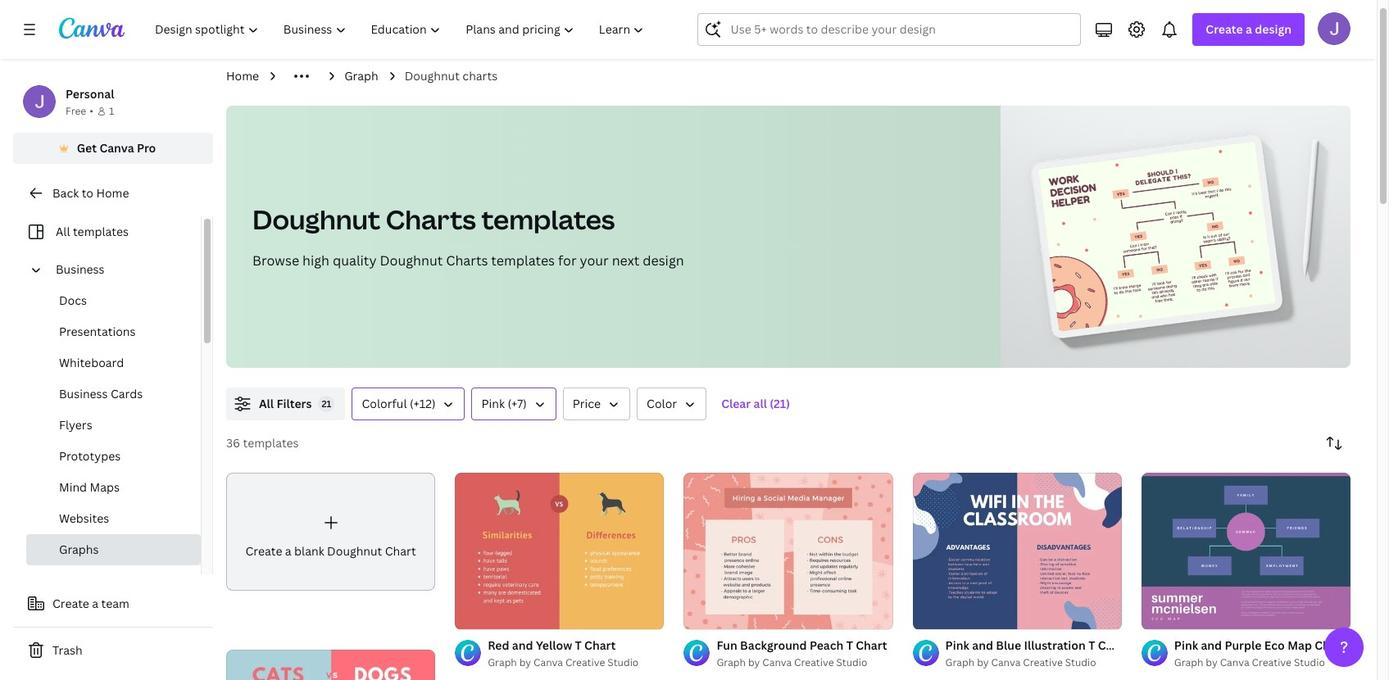Task type: describe. For each thing, give the bounding box(es) containing it.
clear all (21)
[[722, 396, 791, 412]]

create a blank doughnut chart element
[[226, 473, 436, 591]]

business cards
[[59, 386, 143, 402]]

high
[[303, 252, 330, 270]]

browse high quality doughnut charts templates for your next design
[[253, 252, 684, 270]]

all for all templates
[[56, 224, 70, 239]]

pink and purple eco map chart graph by canva creative studio
[[1175, 638, 1347, 670]]

price
[[573, 396, 601, 412]]

fun background peach t chart link
[[717, 637, 888, 656]]

mind maps link
[[26, 472, 201, 504]]

jacob simon image
[[1319, 12, 1351, 45]]

pink and purple eco map chart image
[[1142, 473, 1351, 630]]

docs link
[[26, 285, 201, 317]]

by inside fun background peach t chart graph by canva creative studio
[[749, 656, 760, 670]]

chart for red and yellow t chart graph by canva creative studio
[[585, 638, 616, 654]]

doughnut charts templates
[[253, 202, 615, 237]]

colorful
[[362, 396, 407, 412]]

business for business
[[56, 262, 105, 277]]

graph by canva creative studio link for blue
[[946, 656, 1122, 672]]

graphs
[[59, 542, 99, 558]]

a for design
[[1246, 21, 1253, 37]]

(+12)
[[410, 396, 436, 412]]

chart inside pink and blue illustration t chart graph by canva creative studio
[[1099, 638, 1130, 654]]

free
[[66, 104, 86, 118]]

peach
[[810, 638, 844, 654]]

36 templates
[[226, 435, 299, 451]]

prototypes
[[59, 449, 121, 464]]

docs
[[59, 293, 87, 308]]

1 vertical spatial design
[[643, 252, 684, 270]]

studio inside pink and purple eco map chart graph by canva creative studio
[[1295, 656, 1326, 670]]

and for yellow
[[512, 638, 533, 654]]

all for all filters
[[259, 396, 274, 412]]

top level navigation element
[[144, 13, 659, 46]]

background
[[741, 638, 807, 654]]

fun
[[717, 638, 738, 654]]

t inside pink and blue illustration t chart graph by canva creative studio
[[1089, 638, 1096, 654]]

all templates
[[56, 224, 129, 239]]

trash link
[[13, 635, 213, 668]]

studio inside fun background peach t chart graph by canva creative studio
[[837, 656, 868, 670]]

creative inside fun background peach t chart graph by canva creative studio
[[795, 656, 834, 670]]

graph inside pink and blue illustration t chart graph by canva creative studio
[[946, 656, 975, 670]]

21
[[322, 398, 332, 410]]

browse
[[253, 252, 299, 270]]

clear
[[722, 396, 751, 412]]

Search search field
[[731, 14, 1071, 45]]

team
[[101, 596, 129, 612]]

studio inside red and yellow t chart graph by canva creative studio
[[608, 656, 639, 670]]

pink and blue illustration t chart image
[[913, 473, 1122, 630]]

illustration
[[1025, 638, 1086, 654]]

presentations
[[59, 324, 136, 339]]

get canva pro
[[77, 140, 156, 156]]

map
[[1288, 638, 1313, 654]]

flyers
[[59, 417, 92, 433]]

fun background peach t chart image
[[684, 473, 894, 630]]

chart inside pink and purple eco map chart graph by canva creative studio
[[1316, 638, 1347, 654]]

for
[[558, 252, 577, 270]]

create a team
[[52, 596, 129, 612]]

1 vertical spatial charts
[[446, 252, 488, 270]]

business for business cards
[[59, 386, 108, 402]]

•
[[90, 104, 93, 118]]

your
[[580, 252, 609, 270]]

canva inside pink and purple eco map chart graph by canva creative studio
[[1221, 656, 1250, 670]]

flyers link
[[26, 410, 201, 441]]

home link
[[226, 67, 259, 85]]

graph by canva creative studio link for peach
[[717, 656, 888, 672]]

fun background peach t chart graph by canva creative studio
[[717, 638, 888, 670]]

red and yellow t chart graph by canva creative studio
[[488, 638, 639, 670]]

business cards link
[[26, 379, 201, 410]]

price button
[[563, 388, 631, 421]]

quality
[[333, 252, 377, 270]]

doughnut down doughnut charts templates
[[380, 252, 443, 270]]

pink (+7) button
[[472, 388, 557, 421]]

graph link
[[345, 67, 379, 85]]

studio inside pink and blue illustration t chart graph by canva creative studio
[[1066, 656, 1097, 670]]

graph inside pink and purple eco map chart graph by canva creative studio
[[1175, 656, 1204, 670]]

pink and blue illustration t chart graph by canva creative studio
[[946, 638, 1130, 670]]

creative inside pink and purple eco map chart graph by canva creative studio
[[1253, 656, 1292, 670]]

create a design
[[1207, 21, 1292, 37]]

t for yellow
[[575, 638, 582, 654]]

create a design button
[[1193, 13, 1306, 46]]

whiteboard
[[59, 355, 124, 371]]

21 filter options selected element
[[319, 396, 335, 412]]

back to home
[[52, 185, 129, 201]]

prototypes link
[[26, 441, 201, 472]]

0 vertical spatial home
[[226, 68, 259, 84]]

1
[[109, 104, 114, 118]]

templates left for
[[491, 252, 555, 270]]

to
[[82, 185, 93, 201]]

free •
[[66, 104, 93, 118]]

(+7)
[[508, 396, 527, 412]]

design inside dropdown button
[[1256, 21, 1292, 37]]

websites
[[59, 511, 109, 526]]

by inside pink and purple eco map chart graph by canva creative studio
[[1207, 656, 1218, 670]]

yellow
[[536, 638, 573, 654]]

blue
[[997, 638, 1022, 654]]

pink for pink and blue illustration t chart graph by canva creative studio
[[946, 638, 970, 654]]

Sort by button
[[1319, 427, 1351, 460]]



Task type: locate. For each thing, give the bounding box(es) containing it.
4 studio from the left
[[1295, 656, 1326, 670]]

business inside business cards link
[[59, 386, 108, 402]]

home
[[226, 68, 259, 84], [96, 185, 129, 201]]

colorful (+12) button
[[352, 388, 465, 421]]

create for create a design
[[1207, 21, 1244, 37]]

create a blank doughnut chart link
[[226, 473, 436, 591]]

1 horizontal spatial design
[[1256, 21, 1292, 37]]

4 creative from the left
[[1253, 656, 1292, 670]]

whiteboard link
[[26, 348, 201, 379]]

1 by from the left
[[520, 656, 532, 670]]

all down back
[[56, 224, 70, 239]]

graph inside fun background peach t chart graph by canva creative studio
[[717, 656, 746, 670]]

4 graph by canva creative studio link from the left
[[1175, 656, 1347, 672]]

by down red and yellow t chart link
[[520, 656, 532, 670]]

studio down red and yellow t chart link
[[608, 656, 639, 670]]

1 t from the left
[[575, 638, 582, 654]]

t right peach in the bottom of the page
[[847, 638, 854, 654]]

pink (+7)
[[482, 396, 527, 412]]

pro
[[137, 140, 156, 156]]

3 studio from the left
[[1066, 656, 1097, 670]]

doughnut left charts at the top
[[405, 68, 460, 84]]

1 horizontal spatial t
[[847, 638, 854, 654]]

design left jacob simon image
[[1256, 21, 1292, 37]]

and inside pink and purple eco map chart graph by canva creative studio
[[1202, 638, 1223, 654]]

2 horizontal spatial and
[[1202, 638, 1223, 654]]

2 graph by canva creative studio link from the left
[[717, 656, 888, 672]]

red and yellow t chart image
[[455, 473, 665, 630]]

colorful (+12)
[[362, 396, 436, 412]]

templates up for
[[482, 202, 615, 237]]

(21)
[[770, 396, 791, 412]]

graph down pink and blue illustration t chart link
[[946, 656, 975, 670]]

pink left blue at bottom
[[946, 638, 970, 654]]

1 horizontal spatial pink
[[946, 638, 970, 654]]

0 vertical spatial all
[[56, 224, 70, 239]]

creative down the fun background peach t chart link
[[795, 656, 834, 670]]

a for blank
[[285, 543, 292, 559]]

2 creative from the left
[[795, 656, 834, 670]]

1 creative from the left
[[566, 656, 605, 670]]

pink left purple
[[1175, 638, 1199, 654]]

create a team button
[[13, 588, 213, 621]]

business up flyers
[[59, 386, 108, 402]]

design right next
[[643, 252, 684, 270]]

0 horizontal spatial t
[[575, 638, 582, 654]]

get canva pro button
[[13, 133, 213, 164]]

canva inside fun background peach t chart graph by canva creative studio
[[763, 656, 792, 670]]

t
[[575, 638, 582, 654], [847, 638, 854, 654], [1089, 638, 1096, 654]]

0 horizontal spatial create
[[52, 596, 89, 612]]

all filters
[[259, 396, 312, 412]]

get
[[77, 140, 97, 156]]

36
[[226, 435, 240, 451]]

studio down peach in the bottom of the page
[[837, 656, 868, 670]]

clear all (21) button
[[714, 388, 799, 421]]

by down "pink and purple eco map chart" link
[[1207, 656, 1218, 670]]

mind maps
[[59, 480, 120, 495]]

graph down fun
[[717, 656, 746, 670]]

creative inside red and yellow t chart graph by canva creative studio
[[566, 656, 605, 670]]

0 vertical spatial a
[[1246, 21, 1253, 37]]

3 creative from the left
[[1024, 656, 1063, 670]]

create for create a team
[[52, 596, 89, 612]]

0 horizontal spatial all
[[56, 224, 70, 239]]

1 vertical spatial business
[[59, 386, 108, 402]]

1 vertical spatial a
[[285, 543, 292, 559]]

a inside create a design dropdown button
[[1246, 21, 1253, 37]]

1 studio from the left
[[608, 656, 639, 670]]

graph down "top level navigation" element
[[345, 68, 379, 84]]

0 vertical spatial design
[[1256, 21, 1292, 37]]

doughnut charts
[[405, 68, 498, 84]]

chart inside fun background peach t chart graph by canva creative studio
[[856, 638, 888, 654]]

canva down yellow in the left of the page
[[534, 656, 563, 670]]

None search field
[[698, 13, 1082, 46]]

by inside red and yellow t chart graph by canva creative studio
[[520, 656, 532, 670]]

graph by canva creative studio link
[[488, 656, 639, 672], [717, 656, 888, 672], [946, 656, 1122, 672], [1175, 656, 1347, 672]]

cards
[[111, 386, 143, 402]]

studio down map
[[1295, 656, 1326, 670]]

canva down blue at bottom
[[992, 656, 1021, 670]]

blank
[[294, 543, 324, 559]]

presentations link
[[26, 317, 201, 348]]

2 horizontal spatial create
[[1207, 21, 1244, 37]]

1 vertical spatial create
[[246, 543, 282, 559]]

eco
[[1265, 638, 1286, 654]]

1 horizontal spatial all
[[259, 396, 274, 412]]

filters
[[277, 396, 312, 412]]

templates
[[482, 202, 615, 237], [73, 224, 129, 239], [491, 252, 555, 270], [243, 435, 299, 451]]

2 t from the left
[[847, 638, 854, 654]]

2 studio from the left
[[837, 656, 868, 670]]

pink left (+7)
[[482, 396, 505, 412]]

templates right 36
[[243, 435, 299, 451]]

canva inside red and yellow t chart graph by canva creative studio
[[534, 656, 563, 670]]

2 horizontal spatial t
[[1089, 638, 1096, 654]]

back to home link
[[13, 177, 213, 210]]

graph down "pink and purple eco map chart" link
[[1175, 656, 1204, 670]]

pink inside button
[[482, 396, 505, 412]]

t for peach
[[847, 638, 854, 654]]

graph down red
[[488, 656, 517, 670]]

create inside dropdown button
[[1207, 21, 1244, 37]]

charts down doughnut charts templates
[[446, 252, 488, 270]]

templates down back to home at the left of page
[[73, 224, 129, 239]]

pink
[[482, 396, 505, 412], [946, 638, 970, 654], [1175, 638, 1199, 654]]

and left purple
[[1202, 638, 1223, 654]]

business link
[[49, 254, 191, 285]]

trash
[[52, 643, 83, 658]]

maps
[[90, 480, 120, 495]]

graph by canva creative studio link down illustration
[[946, 656, 1122, 672]]

0 vertical spatial create
[[1207, 21, 1244, 37]]

business up 'docs'
[[56, 262, 105, 277]]

a inside create a team "button"
[[92, 596, 98, 612]]

next
[[612, 252, 640, 270]]

by down pink and blue illustration t chart link
[[978, 656, 989, 670]]

1 vertical spatial home
[[96, 185, 129, 201]]

purple
[[1226, 638, 1262, 654]]

creative down red and yellow t chart link
[[566, 656, 605, 670]]

doughnut
[[405, 68, 460, 84], [253, 202, 381, 237], [380, 252, 443, 270], [327, 543, 382, 559]]

graph by canva creative studio link down yellow in the left of the page
[[488, 656, 639, 672]]

2 horizontal spatial pink
[[1175, 638, 1199, 654]]

t inside fun background peach t chart graph by canva creative studio
[[847, 638, 854, 654]]

0 vertical spatial business
[[56, 262, 105, 277]]

pink for pink and purple eco map chart graph by canva creative studio
[[1175, 638, 1199, 654]]

creative down pink and blue illustration t chart link
[[1024, 656, 1063, 670]]

0 vertical spatial charts
[[386, 202, 476, 237]]

all
[[56, 224, 70, 239], [259, 396, 274, 412]]

back
[[52, 185, 79, 201]]

create inside "button"
[[52, 596, 89, 612]]

personal
[[66, 86, 114, 102]]

doughnut up "high"
[[253, 202, 381, 237]]

by down background
[[749, 656, 760, 670]]

1 horizontal spatial a
[[285, 543, 292, 559]]

2 horizontal spatial a
[[1246, 21, 1253, 37]]

all left filters
[[259, 396, 274, 412]]

create a blank doughnut chart
[[246, 543, 416, 559]]

4 by from the left
[[1207, 656, 1218, 670]]

by inside pink and blue illustration t chart graph by canva creative studio
[[978, 656, 989, 670]]

a inside the "create a blank doughnut chart" element
[[285, 543, 292, 559]]

business inside business link
[[56, 262, 105, 277]]

creative
[[566, 656, 605, 670], [795, 656, 834, 670], [1024, 656, 1063, 670], [1253, 656, 1292, 670]]

and for purple
[[1202, 638, 1223, 654]]

graph
[[345, 68, 379, 84], [488, 656, 517, 670], [717, 656, 746, 670], [946, 656, 975, 670], [1175, 656, 1204, 670]]

charts up browse high quality doughnut charts templates for your next design
[[386, 202, 476, 237]]

and right red
[[512, 638, 533, 654]]

canva left 'pro'
[[100, 140, 134, 156]]

1 horizontal spatial home
[[226, 68, 259, 84]]

3 and from the left
[[1202, 638, 1223, 654]]

pink and purple eco map chart link
[[1175, 637, 1347, 656]]

chart inside red and yellow t chart graph by canva creative studio
[[585, 638, 616, 654]]

color button
[[637, 388, 707, 421]]

and inside pink and blue illustration t chart graph by canva creative studio
[[973, 638, 994, 654]]

canva inside pink and blue illustration t chart graph by canva creative studio
[[992, 656, 1021, 670]]

1 vertical spatial all
[[259, 396, 274, 412]]

3 graph by canva creative studio link from the left
[[946, 656, 1122, 672]]

0 horizontal spatial pink
[[482, 396, 505, 412]]

t inside red and yellow t chart graph by canva creative studio
[[575, 638, 582, 654]]

charts
[[463, 68, 498, 84]]

1 horizontal spatial and
[[973, 638, 994, 654]]

0 horizontal spatial and
[[512, 638, 533, 654]]

t right yellow in the left of the page
[[575, 638, 582, 654]]

pink inside pink and purple eco map chart graph by canva creative studio
[[1175, 638, 1199, 654]]

and for blue
[[973, 638, 994, 654]]

graph by canva creative studio link down peach in the bottom of the page
[[717, 656, 888, 672]]

1 graph by canva creative studio link from the left
[[488, 656, 639, 672]]

all inside all templates link
[[56, 224, 70, 239]]

graph by canva creative studio link for yellow
[[488, 656, 639, 672]]

by
[[520, 656, 532, 670], [749, 656, 760, 670], [978, 656, 989, 670], [1207, 656, 1218, 670]]

0 horizontal spatial design
[[643, 252, 684, 270]]

chart
[[385, 543, 416, 559], [585, 638, 616, 654], [856, 638, 888, 654], [1099, 638, 1130, 654], [1316, 638, 1347, 654]]

mind
[[59, 480, 87, 495]]

a for team
[[92, 596, 98, 612]]

design
[[1256, 21, 1292, 37], [643, 252, 684, 270]]

pink inside pink and blue illustration t chart graph by canva creative studio
[[946, 638, 970, 654]]

2 vertical spatial a
[[92, 596, 98, 612]]

create
[[1207, 21, 1244, 37], [246, 543, 282, 559], [52, 596, 89, 612]]

creative inside pink and blue illustration t chart graph by canva creative studio
[[1024, 656, 1063, 670]]

2 vertical spatial create
[[52, 596, 89, 612]]

1 and from the left
[[512, 638, 533, 654]]

powder blue and salmon pink t chart image
[[226, 650, 436, 681]]

business
[[56, 262, 105, 277], [59, 386, 108, 402]]

red and yellow t chart link
[[488, 637, 639, 656]]

studio down illustration
[[1066, 656, 1097, 670]]

chart for fun background peach t chart graph by canva creative studio
[[856, 638, 888, 654]]

2 and from the left
[[973, 638, 994, 654]]

canva inside get canva pro button
[[100, 140, 134, 156]]

t right illustration
[[1089, 638, 1096, 654]]

red
[[488, 638, 510, 654]]

0 horizontal spatial a
[[92, 596, 98, 612]]

graph inside red and yellow t chart graph by canva creative studio
[[488, 656, 517, 670]]

create for create a blank doughnut chart
[[246, 543, 282, 559]]

and left blue at bottom
[[973, 638, 994, 654]]

websites link
[[26, 504, 201, 535]]

canva down purple
[[1221, 656, 1250, 670]]

doughnut charts templates image
[[1002, 106, 1351, 368], [1039, 141, 1277, 332]]

pink for pink (+7)
[[482, 396, 505, 412]]

creative down eco
[[1253, 656, 1292, 670]]

all templates link
[[23, 216, 191, 248]]

0 horizontal spatial home
[[96, 185, 129, 201]]

pink and blue illustration t chart link
[[946, 637, 1130, 656]]

1 horizontal spatial create
[[246, 543, 282, 559]]

3 by from the left
[[978, 656, 989, 670]]

and inside red and yellow t chart graph by canva creative studio
[[512, 638, 533, 654]]

canva down background
[[763, 656, 792, 670]]

3 t from the left
[[1089, 638, 1096, 654]]

graph by canva creative studio link for purple
[[1175, 656, 1347, 672]]

all
[[754, 396, 767, 412]]

2 by from the left
[[749, 656, 760, 670]]

color
[[647, 396, 677, 412]]

chart for create a blank doughnut chart
[[385, 543, 416, 559]]

graph by canva creative studio link down eco
[[1175, 656, 1347, 672]]

doughnut right blank
[[327, 543, 382, 559]]

charts
[[386, 202, 476, 237], [446, 252, 488, 270]]



Task type: vqa. For each thing, say whether or not it's contained in the screenshot.
text field containing List any unresolved questions or concerns
no



